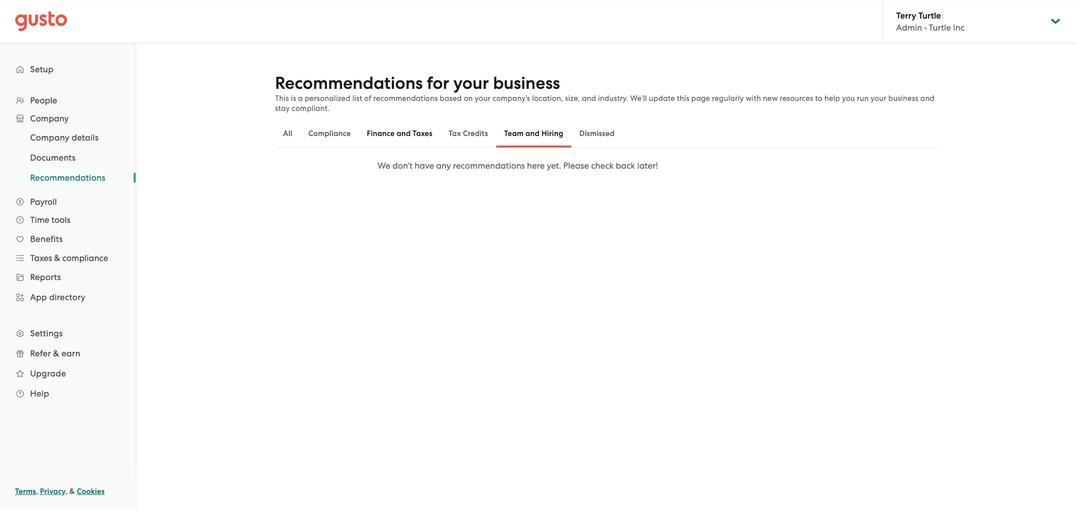 Task type: vqa. For each thing, say whether or not it's contained in the screenshot.
back
yes



Task type: describe. For each thing, give the bounding box(es) containing it.
finance and taxes
[[367, 129, 433, 138]]

recommendations inside recommendations for your business this is a personalized list of recommendations based on your company's location, size, and industry. we'll update this page regularly with new resources to help you run your business and stay compliant.
[[374, 94, 438, 103]]

recommendations for recommendations
[[30, 173, 105, 183]]

terry turtle admin • turtle inc
[[897, 10, 965, 33]]

setup
[[30, 64, 54, 74]]

later!
[[638, 161, 658, 171]]

industry.
[[598, 94, 629, 103]]

tax
[[449, 129, 461, 138]]

company details
[[30, 133, 99, 143]]

terry
[[897, 10, 917, 20]]

app directory link
[[10, 289, 126, 307]]

documents link
[[18, 149, 126, 167]]

check
[[592, 161, 614, 171]]

credits
[[463, 129, 488, 138]]

help
[[30, 389, 49, 399]]

0 horizontal spatial business
[[493, 73, 561, 94]]

yet.
[[547, 161, 562, 171]]

terms , privacy , & cookies
[[15, 488, 105, 497]]

your right the on
[[475, 94, 491, 103]]

this
[[275, 94, 289, 103]]

stay
[[275, 104, 290, 113]]

company for company
[[30, 114, 69, 124]]

recommendation categories for your business tab list
[[275, 120, 939, 148]]

back
[[616, 161, 636, 171]]

of
[[365, 94, 372, 103]]

company details link
[[18, 129, 126, 147]]

reports link
[[10, 268, 126, 287]]

upgrade
[[30, 369, 66, 379]]

refer & earn
[[30, 349, 80, 359]]

location,
[[533, 94, 564, 103]]

based
[[440, 94, 462, 103]]

payroll
[[30, 197, 57, 207]]

1 horizontal spatial business
[[889, 94, 919, 103]]

people
[[30, 96, 57, 106]]

app directory
[[30, 293, 85, 303]]

team and hiring
[[505, 129, 564, 138]]

recommendations for your business this is a personalized list of recommendations based on your company's location, size, and industry. we'll update this page regularly with new resources to help you run your business and stay compliant.
[[275, 73, 935, 113]]

a
[[298, 94, 303, 103]]

have
[[415, 161, 434, 171]]

team
[[505, 129, 524, 138]]

run
[[858, 94, 869, 103]]

benefits link
[[10, 230, 126, 248]]

home image
[[15, 11, 67, 31]]

compliance
[[309, 129, 351, 138]]

taxes inside dropdown button
[[30, 253, 52, 263]]

documents
[[30, 153, 76, 163]]

this
[[677, 94, 690, 103]]

1 , from the left
[[36, 488, 38, 497]]

privacy
[[40, 488, 65, 497]]

size,
[[565, 94, 580, 103]]

2 , from the left
[[65, 488, 68, 497]]

tax credits button
[[441, 122, 496, 146]]

& for earn
[[53, 349, 59, 359]]

new
[[764, 94, 779, 103]]

compliant.
[[292, 104, 330, 113]]

you
[[843, 94, 856, 103]]

0 vertical spatial turtle
[[919, 10, 942, 20]]

taxes & compliance
[[30, 253, 108, 263]]

company button
[[10, 110, 126, 128]]

privacy link
[[40, 488, 65, 497]]

terms link
[[15, 488, 36, 497]]

we'll
[[631, 94, 648, 103]]

taxes & compliance button
[[10, 249, 126, 267]]

time tools
[[30, 215, 70, 225]]

is
[[291, 94, 296, 103]]



Task type: locate. For each thing, give the bounding box(es) containing it.
update
[[649, 94, 676, 103]]

0 vertical spatial &
[[54, 253, 60, 263]]

details
[[72, 133, 99, 143]]

regularly
[[713, 94, 744, 103]]

recommendations down documents link
[[30, 173, 105, 183]]

0 horizontal spatial taxes
[[30, 253, 52, 263]]

, left privacy link in the bottom of the page
[[36, 488, 38, 497]]

personalized
[[305, 94, 351, 103]]

resources
[[780, 94, 814, 103]]

taxes inside button
[[413, 129, 433, 138]]

recommendations inside list
[[30, 173, 105, 183]]

your up the on
[[454, 73, 489, 94]]

1 horizontal spatial ,
[[65, 488, 68, 497]]

terms
[[15, 488, 36, 497]]

help link
[[10, 385, 126, 403]]

upgrade link
[[10, 365, 126, 383]]

recommendations
[[374, 94, 438, 103], [453, 161, 525, 171]]

directory
[[49, 293, 85, 303]]

company
[[30, 114, 69, 124], [30, 133, 69, 143]]

and inside button
[[397, 129, 411, 138]]

0 vertical spatial recommendations
[[374, 94, 438, 103]]

hiring
[[542, 129, 564, 138]]

time
[[30, 215, 49, 225]]

all
[[283, 129, 293, 138]]

inc
[[954, 22, 965, 33]]

•
[[925, 22, 927, 33]]

page
[[692, 94, 711, 103]]

recommendations for recommendations for your business this is a personalized list of recommendations based on your company's location, size, and industry. we'll update this page regularly with new resources to help you run your business and stay compliant.
[[275, 73, 423, 94]]

1 horizontal spatial taxes
[[413, 129, 433, 138]]

refer & earn link
[[10, 345, 126, 363]]

cookies
[[77, 488, 105, 497]]

refer
[[30, 349, 51, 359]]

2 company from the top
[[30, 133, 69, 143]]

list containing company details
[[0, 128, 136, 188]]

,
[[36, 488, 38, 497], [65, 488, 68, 497]]

taxes
[[413, 129, 433, 138], [30, 253, 52, 263]]

gusto navigation element
[[0, 43, 136, 420]]

dismissed
[[580, 129, 615, 138]]

1 horizontal spatial recommendations
[[275, 73, 423, 94]]

0 horizontal spatial recommendations
[[374, 94, 438, 103]]

taxes up reports
[[30, 253, 52, 263]]

& inside dropdown button
[[54, 253, 60, 263]]

your
[[454, 73, 489, 94], [475, 94, 491, 103], [871, 94, 887, 103]]

company for company details
[[30, 133, 69, 143]]

and
[[582, 94, 597, 103], [921, 94, 935, 103], [397, 129, 411, 138], [526, 129, 540, 138]]

your right the run
[[871, 94, 887, 103]]

, left cookies "button"
[[65, 488, 68, 497]]

0 horizontal spatial recommendations
[[30, 173, 105, 183]]

& left cookies "button"
[[69, 488, 75, 497]]

1 vertical spatial turtle
[[929, 22, 952, 33]]

company up documents
[[30, 133, 69, 143]]

setup link
[[10, 60, 126, 78]]

business
[[493, 73, 561, 94], [889, 94, 919, 103]]

team and hiring button
[[496, 122, 572, 146]]

recommendations down credits
[[453, 161, 525, 171]]

app
[[30, 293, 47, 303]]

& up the reports link
[[54, 253, 60, 263]]

here
[[527, 161, 545, 171]]

reports
[[30, 272, 61, 283]]

company's
[[493, 94, 531, 103]]

payroll button
[[10, 193, 126, 211]]

1 vertical spatial business
[[889, 94, 919, 103]]

people button
[[10, 92, 126, 110]]

2 vertical spatial &
[[69, 488, 75, 497]]

to
[[816, 94, 823, 103]]

dismissed button
[[572, 122, 623, 146]]

compliance
[[62, 253, 108, 263]]

we don't have any recommendations here yet. please check back later!
[[378, 161, 658, 171]]

list containing people
[[0, 92, 136, 404]]

0 vertical spatial taxes
[[413, 129, 433, 138]]

taxes up have
[[413, 129, 433, 138]]

1 vertical spatial company
[[30, 133, 69, 143]]

for
[[427, 73, 450, 94]]

list
[[353, 94, 363, 103]]

turtle
[[919, 10, 942, 20], [929, 22, 952, 33]]

0 vertical spatial company
[[30, 114, 69, 124]]

1 list from the top
[[0, 92, 136, 404]]

and inside button
[[526, 129, 540, 138]]

benefits
[[30, 234, 63, 244]]

list
[[0, 92, 136, 404], [0, 128, 136, 188]]

1 vertical spatial &
[[53, 349, 59, 359]]

tax credits
[[449, 129, 488, 138]]

business up company's
[[493, 73, 561, 94]]

don't
[[393, 161, 413, 171]]

recommendations
[[275, 73, 423, 94], [30, 173, 105, 183]]

recommendations up list
[[275, 73, 423, 94]]

& for compliance
[[54, 253, 60, 263]]

1 vertical spatial recommendations
[[453, 161, 525, 171]]

settings link
[[10, 325, 126, 343]]

cookies button
[[77, 486, 105, 498]]

company inside dropdown button
[[30, 114, 69, 124]]

1 horizontal spatial recommendations
[[453, 161, 525, 171]]

recommendations link
[[18, 169, 126, 187]]

1 company from the top
[[30, 114, 69, 124]]

recommendations inside recommendations for your business this is a personalized list of recommendations based on your company's location, size, and industry. we'll update this page regularly with new resources to help you run your business and stay compliant.
[[275, 73, 423, 94]]

business right the run
[[889, 94, 919, 103]]

on
[[464, 94, 473, 103]]

please
[[564, 161, 589, 171]]

all button
[[275, 122, 301, 146]]

company down people
[[30, 114, 69, 124]]

turtle right the •
[[929, 22, 952, 33]]

with
[[746, 94, 762, 103]]

time tools button
[[10, 211, 126, 229]]

help
[[825, 94, 841, 103]]

& left the earn
[[53, 349, 59, 359]]

0 horizontal spatial ,
[[36, 488, 38, 497]]

0 vertical spatial recommendations
[[275, 73, 423, 94]]

turtle up the •
[[919, 10, 942, 20]]

compliance button
[[301, 122, 359, 146]]

1 vertical spatial recommendations
[[30, 173, 105, 183]]

any
[[437, 161, 451, 171]]

finance
[[367, 129, 395, 138]]

recommendations up finance and taxes button
[[374, 94, 438, 103]]

tools
[[51, 215, 70, 225]]

2 list from the top
[[0, 128, 136, 188]]

0 vertical spatial business
[[493, 73, 561, 94]]

we
[[378, 161, 391, 171]]

1 vertical spatial taxes
[[30, 253, 52, 263]]

admin
[[897, 22, 923, 33]]

earn
[[62, 349, 80, 359]]



